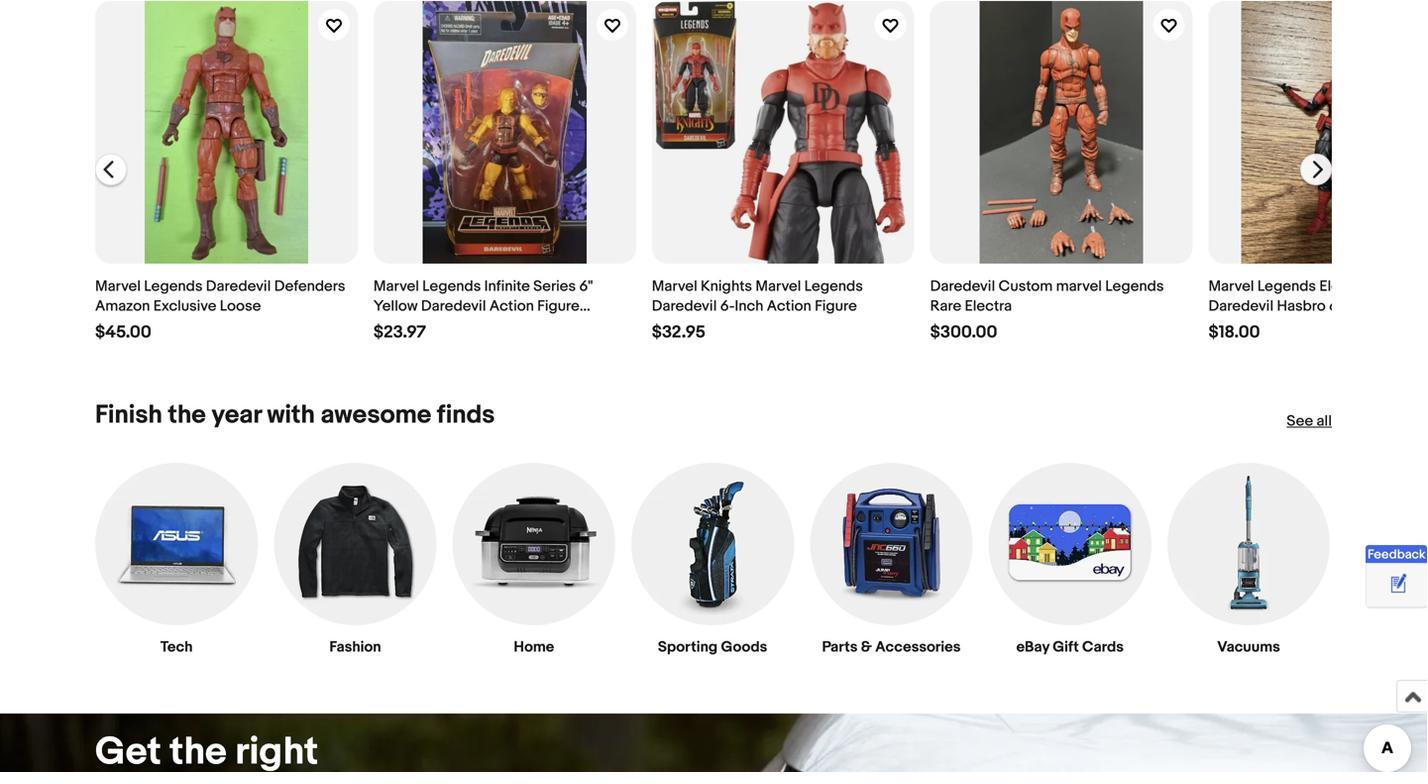 Task type: vqa. For each thing, say whether or not it's contained in the screenshot.
finds
yes



Task type: locate. For each thing, give the bounding box(es) containing it.
exclusive
[[153, 297, 217, 315]]

marvel for $45.00
[[95, 278, 141, 295]]

legends inside marvel knights marvel legends daredevil 6-inch action figure $32.95
[[805, 278, 863, 295]]

marvel up amazon
[[95, 278, 141, 295]]

5 legends from the left
[[1258, 278, 1317, 295]]

2 horizontal spatial action
[[1349, 297, 1393, 315]]

action right 6"
[[1349, 297, 1393, 315]]

legends for marvel legends infinite series 6" yellow daredevil action figure *damaged box*
[[423, 278, 481, 295]]

action down infinite
[[490, 297, 534, 315]]

daredevil up box*
[[421, 297, 486, 315]]

figure
[[538, 297, 580, 315], [815, 297, 857, 315]]

action inside marvel knights marvel legends daredevil 6-inch action figure $32.95
[[767, 297, 812, 315]]

ebay
[[1017, 639, 1050, 657]]

daredevil up $18.00 text field at right
[[1209, 297, 1274, 315]]

$45.00
[[95, 322, 151, 343]]

figure inside marvel legends infinite series 6" yellow daredevil action figure *damaged box*
[[538, 297, 580, 315]]

2 marvel from the left
[[374, 278, 419, 295]]

marvel up $18.00 text field at right
[[1209, 278, 1255, 295]]

with
[[267, 400, 315, 431]]

see all
[[1287, 412, 1333, 430]]

daredevil up loose
[[206, 278, 271, 295]]

legends inside marvel legends infinite series 6" yellow daredevil action figure *damaged box*
[[423, 278, 481, 295]]

1 action from the left
[[490, 297, 534, 315]]

daredevil
[[206, 278, 271, 295], [931, 278, 996, 295], [421, 297, 486, 315], [652, 297, 717, 315], [1209, 297, 1274, 315]]

finish the year with awesome finds
[[95, 400, 495, 431]]

marvel knights marvel legends daredevil 6-inch action figure $32.95
[[652, 278, 863, 343]]

marvel for $32.95
[[652, 278, 698, 295]]

daredevil inside marvel legends daredevil defenders amazon exclusive loose $45.00
[[206, 278, 271, 295]]

5 marvel from the left
[[1209, 278, 1255, 295]]

figure inside marvel knights marvel legends daredevil 6-inch action figure $32.95
[[815, 297, 857, 315]]

2 figure from the left
[[815, 297, 857, 315]]

goods
[[721, 639, 768, 657]]

action inside marvel legends infinite series 6" yellow daredevil action figure *damaged box*
[[490, 297, 534, 315]]

sporting
[[658, 639, 718, 657]]

daredevil up rare
[[931, 278, 996, 295]]

rare
[[931, 297, 962, 315]]

marvel legends daredevil defenders amazon exclusive loose $45.00
[[95, 278, 345, 343]]

3 legends from the left
[[805, 278, 863, 295]]

figure right inch
[[815, 297, 857, 315]]

defenders
[[274, 278, 345, 295]]

3 action from the left
[[1349, 297, 1393, 315]]

home
[[514, 639, 554, 657]]

legends
[[144, 278, 203, 295], [423, 278, 481, 295], [805, 278, 863, 295], [1106, 278, 1164, 295], [1258, 278, 1317, 295]]

finish the year with awesome finds link
[[95, 400, 495, 431]]

marvel inside marvel legends daredevil defenders amazon exclusive loose $45.00
[[95, 278, 141, 295]]

1 horizontal spatial action
[[767, 297, 812, 315]]

ebay gift cards link
[[989, 463, 1152, 665]]

figure down series
[[538, 297, 580, 315]]

legends inside marvel legends daredevil defenders amazon exclusive loose $45.00
[[144, 278, 203, 295]]

1 figure from the left
[[538, 297, 580, 315]]

4 legends from the left
[[1106, 278, 1164, 295]]

daredevil custom marvel legends rare electra $300.00
[[931, 278, 1164, 343]]

4 marvel from the left
[[756, 278, 801, 295]]

legends inside marvel legends elektra natchios daredevil hasbro 6" action figu $18.00
[[1258, 278, 1317, 295]]

6-
[[720, 297, 735, 315]]

marvel up $32.95 text box
[[652, 278, 698, 295]]

*damaged
[[374, 317, 445, 335]]

0 horizontal spatial figure
[[538, 297, 580, 315]]

action right inch
[[767, 297, 812, 315]]

$23.97
[[374, 322, 426, 343]]

action inside marvel legends elektra natchios daredevil hasbro 6" action figu $18.00
[[1349, 297, 1393, 315]]

all
[[1317, 412, 1333, 430]]

2 action from the left
[[767, 297, 812, 315]]

marvel up inch
[[756, 278, 801, 295]]

daredevil inside daredevil custom marvel legends rare electra $300.00
[[931, 278, 996, 295]]

0 horizontal spatial action
[[490, 297, 534, 315]]

electra
[[965, 297, 1012, 315]]

$32.95
[[652, 322, 706, 343]]

hasbro
[[1277, 297, 1326, 315]]

daredevil up $32.95 text box
[[652, 297, 717, 315]]

year
[[212, 400, 262, 431]]

the
[[168, 400, 206, 431]]

2 legends from the left
[[423, 278, 481, 295]]

parts
[[822, 639, 858, 657]]

inch
[[735, 297, 764, 315]]

marvel up yellow
[[374, 278, 419, 295]]

3 marvel from the left
[[652, 278, 698, 295]]

action for *damaged
[[490, 297, 534, 315]]

1 legends from the left
[[144, 278, 203, 295]]

marvel inside marvel legends elektra natchios daredevil hasbro 6" action figu $18.00
[[1209, 278, 1255, 295]]

1 horizontal spatial figure
[[815, 297, 857, 315]]

action
[[490, 297, 534, 315], [767, 297, 812, 315], [1349, 297, 1393, 315]]

marvel
[[95, 278, 141, 295], [374, 278, 419, 295], [652, 278, 698, 295], [756, 278, 801, 295], [1209, 278, 1255, 295]]

1 marvel from the left
[[95, 278, 141, 295]]

amazon
[[95, 297, 150, 315]]

$45.00 text field
[[95, 322, 151, 343]]

see
[[1287, 412, 1314, 430]]



Task type: describe. For each thing, give the bounding box(es) containing it.
tech
[[161, 639, 193, 657]]

infinite
[[485, 278, 530, 295]]

figure for *damaged
[[538, 297, 580, 315]]

marvel
[[1056, 278, 1102, 295]]

6"
[[1330, 297, 1345, 315]]

sporting goods link
[[632, 463, 794, 665]]

feedback
[[1368, 547, 1426, 563]]

daredevil inside marvel knights marvel legends daredevil 6-inch action figure $32.95
[[652, 297, 717, 315]]

elektra
[[1320, 278, 1366, 295]]

figure for $32.95
[[815, 297, 857, 315]]

see all link
[[1287, 411, 1333, 431]]

loose
[[220, 297, 261, 315]]

$23.97 text field
[[374, 322, 426, 343]]

gift
[[1053, 639, 1079, 657]]

$300.00 text field
[[931, 322, 998, 343]]

natchios
[[1369, 278, 1428, 295]]

home link
[[453, 463, 616, 665]]

$18.00 text field
[[1209, 322, 1261, 343]]

ebay gift cards
[[1017, 639, 1124, 657]]

parts & accessories
[[822, 639, 961, 657]]

marvel legends infinite series 6" yellow daredevil action figure *damaged box*
[[374, 278, 593, 335]]

yellow
[[374, 297, 418, 315]]

series
[[534, 278, 576, 295]]

cards
[[1083, 639, 1124, 657]]

vacuums
[[1218, 639, 1281, 657]]

$32.95 text field
[[652, 322, 706, 343]]

knights
[[701, 278, 753, 295]]

accessories
[[876, 639, 961, 657]]

box*
[[449, 317, 480, 335]]

daredevil inside marvel legends infinite series 6" yellow daredevil action figure *damaged box*
[[421, 297, 486, 315]]

fashion link
[[274, 463, 437, 665]]

daredevil inside marvel legends elektra natchios daredevil hasbro 6" action figu $18.00
[[1209, 297, 1274, 315]]

legends for marvel legends daredevil defenders amazon exclusive loose $45.00
[[144, 278, 203, 295]]

sporting goods
[[658, 639, 768, 657]]

vacuums link
[[1168, 463, 1331, 665]]

&
[[861, 639, 872, 657]]

$300.00
[[931, 322, 998, 343]]

figu
[[1397, 297, 1425, 315]]

marvel inside marvel legends infinite series 6" yellow daredevil action figure *damaged box*
[[374, 278, 419, 295]]

tech link
[[95, 463, 258, 665]]

action for $32.95
[[767, 297, 812, 315]]

marvel legends elektra natchios daredevil hasbro 6" action figu $18.00
[[1209, 278, 1428, 343]]

fashion
[[330, 639, 381, 657]]

6"
[[579, 278, 593, 295]]

legends inside daredevil custom marvel legends rare electra $300.00
[[1106, 278, 1164, 295]]

custom
[[999, 278, 1053, 295]]

finish
[[95, 400, 162, 431]]

finds
[[437, 400, 495, 431]]

awesome
[[321, 400, 432, 431]]

parts & accessories link
[[810, 463, 973, 665]]

legends for marvel legends elektra natchios daredevil hasbro 6" action figu $18.00
[[1258, 278, 1317, 295]]

marvel for $18.00
[[1209, 278, 1255, 295]]



